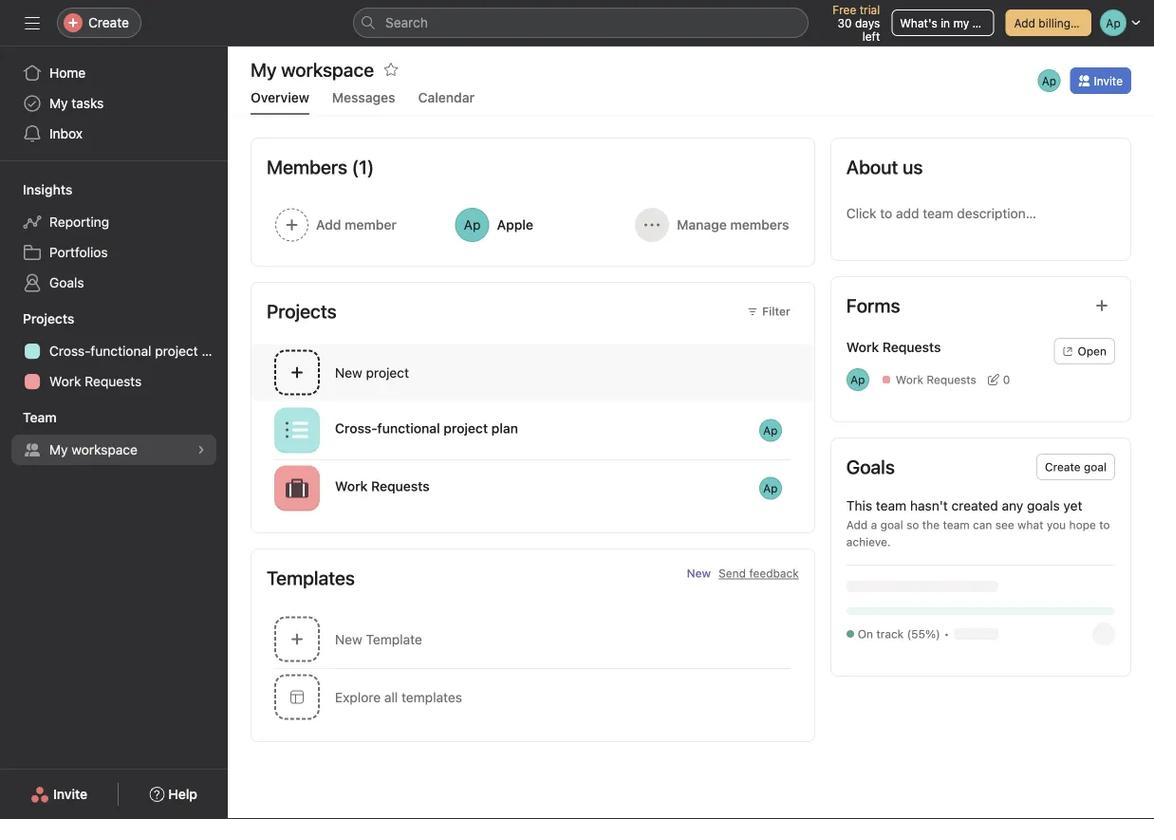 Task type: vqa. For each thing, say whether or not it's contained in the screenshot.
"Projects"
yes



Task type: locate. For each thing, give the bounding box(es) containing it.
the
[[923, 518, 940, 532]]

0 horizontal spatial work
[[49, 374, 81, 389]]

1 vertical spatial add
[[847, 518, 868, 532]]

goal up to
[[1084, 461, 1107, 474]]

goals
[[49, 275, 84, 291], [847, 456, 895, 478]]

0 vertical spatial team
[[876, 498, 907, 514]]

0 horizontal spatial work requests
[[49, 374, 142, 389]]

create up yet
[[1045, 461, 1081, 474]]

work requests link down the work requests
[[881, 371, 977, 388]]

add inside this team hasn't created any goals yet add a goal so the team can see what you hope to achieve.
[[847, 518, 868, 532]]

0 horizontal spatial create
[[88, 15, 129, 30]]

projects up new project
[[267, 300, 337, 322]]

to
[[1100, 518, 1111, 532]]

left
[[863, 29, 880, 43]]

work requests down cross-functional project plan link
[[49, 374, 142, 389]]

1 my from the top
[[49, 95, 68, 111]]

1 horizontal spatial functional
[[377, 421, 440, 436]]

trial?
[[973, 16, 999, 29]]

1 vertical spatial new
[[687, 567, 711, 580]]

0 horizontal spatial cross-
[[49, 343, 91, 359]]

1 horizontal spatial goals
[[847, 456, 895, 478]]

hasn't
[[911, 498, 948, 514]]

apple
[[497, 217, 534, 233]]

what's in my trial?
[[900, 16, 999, 29]]

search list box
[[353, 8, 809, 38]]

track
[[877, 628, 904, 641]]

create
[[88, 15, 129, 30], [1045, 461, 1081, 474]]

open
[[1078, 345, 1107, 358]]

add left a
[[847, 518, 868, 532]]

0 horizontal spatial invite
[[53, 787, 88, 802]]

send
[[719, 567, 746, 580]]

goals up 'this' at bottom right
[[847, 456, 895, 478]]

projects inside dropdown button
[[23, 311, 74, 327]]

insights element
[[0, 173, 228, 302]]

see
[[996, 518, 1015, 532]]

my workspace link
[[11, 435, 217, 465]]

cross-
[[49, 343, 91, 359], [335, 421, 377, 436]]

overview
[[251, 90, 309, 105]]

new send feedback
[[687, 567, 799, 580]]

0 horizontal spatial project
[[155, 343, 198, 359]]

1 vertical spatial project
[[366, 365, 409, 381]]

0 vertical spatial add
[[1015, 16, 1036, 29]]

my left tasks
[[49, 95, 68, 111]]

new template
[[335, 632, 422, 647]]

help
[[168, 787, 197, 802]]

work requests
[[847, 339, 941, 355]]

reporting link
[[11, 207, 217, 237]]

invite
[[1094, 74, 1123, 87], [53, 787, 88, 802]]

send feedback link
[[719, 565, 799, 582]]

•
[[945, 628, 950, 641]]

yet
[[1064, 498, 1083, 514]]

1 horizontal spatial invite button
[[1071, 67, 1132, 94]]

work requests link up teams element
[[11, 367, 217, 397]]

0 horizontal spatial requests
[[85, 374, 142, 389]]

functional down goals link
[[91, 343, 151, 359]]

1 vertical spatial create
[[1045, 461, 1081, 474]]

cross-functional project plan
[[49, 343, 228, 359], [335, 421, 518, 436]]

team
[[23, 410, 57, 425]]

new for new project
[[335, 365, 363, 381]]

plan inside cross-functional project plan link
[[202, 343, 228, 359]]

work requests right briefcase icon
[[335, 479, 430, 494]]

my tasks link
[[11, 88, 217, 119]]

30
[[838, 16, 852, 29]]

add to starred image
[[384, 62, 399, 77]]

work requests down the work requests
[[896, 373, 977, 386]]

this
[[847, 498, 873, 514]]

projects down the portfolios
[[23, 311, 74, 327]]

in
[[941, 16, 951, 29]]

2 horizontal spatial project
[[444, 421, 488, 436]]

projects button
[[0, 310, 74, 329]]

0 vertical spatial cross-functional project plan
[[49, 343, 228, 359]]

1 horizontal spatial goal
[[1084, 461, 1107, 474]]

0 horizontal spatial team
[[876, 498, 907, 514]]

create for create
[[88, 15, 129, 30]]

1 horizontal spatial team
[[943, 518, 970, 532]]

calendar
[[418, 90, 475, 105]]

home link
[[11, 58, 217, 88]]

search
[[386, 15, 428, 30]]

0 horizontal spatial functional
[[91, 343, 151, 359]]

1 horizontal spatial create
[[1045, 461, 1081, 474]]

work
[[896, 373, 924, 386], [49, 374, 81, 389], [335, 479, 368, 494]]

1 vertical spatial cross-functional project plan
[[335, 421, 518, 436]]

work right briefcase icon
[[335, 479, 368, 494]]

work down the work requests
[[896, 373, 924, 386]]

functional down new project
[[377, 421, 440, 436]]

0 horizontal spatial goals
[[49, 275, 84, 291]]

1 horizontal spatial work requests link
[[881, 371, 977, 388]]

created
[[952, 498, 999, 514]]

create button
[[57, 8, 141, 38]]

1 horizontal spatial project
[[366, 365, 409, 381]]

cross- down 'projects' dropdown button
[[49, 343, 91, 359]]

can
[[973, 518, 993, 532]]

goal
[[1084, 461, 1107, 474], [881, 518, 904, 532]]

1 horizontal spatial add
[[1015, 16, 1036, 29]]

0 horizontal spatial plan
[[202, 343, 228, 359]]

add
[[1015, 16, 1036, 29], [847, 518, 868, 532]]

so
[[907, 518, 920, 532]]

1 vertical spatial cross-
[[335, 421, 377, 436]]

manage members
[[677, 217, 790, 233]]

create up home link
[[88, 15, 129, 30]]

0 horizontal spatial projects
[[23, 311, 74, 327]]

add left billing
[[1015, 16, 1036, 29]]

messages
[[332, 90, 395, 105]]

1 vertical spatial invite button
[[18, 778, 100, 812]]

work up team
[[49, 374, 81, 389]]

cross-functional project plan down goals link
[[49, 343, 228, 359]]

cross-functional project plan link
[[11, 336, 228, 367]]

1 horizontal spatial plan
[[492, 421, 518, 436]]

billing
[[1039, 16, 1071, 29]]

project
[[155, 343, 198, 359], [366, 365, 409, 381], [444, 421, 488, 436]]

0 horizontal spatial add
[[847, 518, 868, 532]]

requests
[[927, 373, 977, 386], [85, 374, 142, 389], [371, 479, 430, 494]]

insights button
[[0, 180, 73, 199]]

tasks
[[72, 95, 104, 111]]

0 vertical spatial goal
[[1084, 461, 1107, 474]]

team up a
[[876, 498, 907, 514]]

1 horizontal spatial requests
[[371, 479, 430, 494]]

2 vertical spatial new
[[335, 632, 363, 647]]

create inside popup button
[[88, 15, 129, 30]]

1 horizontal spatial cross-
[[335, 421, 377, 436]]

create inside button
[[1045, 461, 1081, 474]]

add inside button
[[1015, 16, 1036, 29]]

0 vertical spatial create
[[88, 15, 129, 30]]

0 vertical spatial new
[[335, 365, 363, 381]]

2 vertical spatial project
[[444, 421, 488, 436]]

0 vertical spatial plan
[[202, 343, 228, 359]]

cross-functional project plan down new project
[[335, 421, 518, 436]]

1 horizontal spatial projects
[[267, 300, 337, 322]]

ap
[[1042, 74, 1057, 87], [851, 373, 866, 386], [764, 424, 778, 437], [764, 482, 778, 495]]

goals down the portfolios
[[49, 275, 84, 291]]

invite button
[[1071, 67, 1132, 94], [18, 778, 100, 812]]

1 vertical spatial my
[[49, 442, 68, 458]]

a
[[871, 518, 878, 532]]

2 my from the top
[[49, 442, 68, 458]]

cross- down new project
[[335, 421, 377, 436]]

(55%)
[[907, 628, 941, 641]]

2 horizontal spatial work requests
[[896, 373, 977, 386]]

cross- inside projects element
[[49, 343, 91, 359]]

all
[[384, 690, 398, 705]]

projects
[[267, 300, 337, 322], [23, 311, 74, 327]]

help button
[[137, 778, 210, 812]]

portfolios
[[49, 245, 108, 260]]

workspace
[[72, 442, 138, 458]]

teams element
[[0, 401, 228, 469]]

1 vertical spatial goal
[[881, 518, 904, 532]]

0 horizontal spatial goal
[[881, 518, 904, 532]]

my inside teams element
[[49, 442, 68, 458]]

my down team
[[49, 442, 68, 458]]

my inside global element
[[49, 95, 68, 111]]

0 vertical spatial cross-
[[49, 343, 91, 359]]

my
[[49, 95, 68, 111], [49, 442, 68, 458]]

filter button
[[739, 298, 799, 325]]

briefcase image
[[286, 477, 309, 500]]

work requests link
[[11, 367, 217, 397], [881, 371, 977, 388]]

goal right a
[[881, 518, 904, 532]]

1 horizontal spatial invite
[[1094, 74, 1123, 87]]

what's
[[900, 16, 938, 29]]

0 vertical spatial functional
[[91, 343, 151, 359]]

0 horizontal spatial cross-functional project plan
[[49, 343, 228, 359]]

team right the
[[943, 518, 970, 532]]

0 vertical spatial goals
[[49, 275, 84, 291]]

0 vertical spatial my
[[49, 95, 68, 111]]



Task type: describe. For each thing, give the bounding box(es) containing it.
my tasks
[[49, 95, 104, 111]]

see details, my workspace image
[[196, 444, 207, 456]]

inbox
[[49, 126, 83, 141]]

1 horizontal spatial work requests
[[335, 479, 430, 494]]

1 horizontal spatial work
[[335, 479, 368, 494]]

0 horizontal spatial work requests link
[[11, 367, 217, 397]]

info
[[1074, 16, 1094, 29]]

templates
[[402, 690, 462, 705]]

days
[[855, 16, 880, 29]]

list image
[[286, 419, 309, 442]]

1 horizontal spatial cross-functional project plan
[[335, 421, 518, 436]]

my workspace
[[251, 58, 374, 80]]

achieve.
[[847, 536, 891, 549]]

1 vertical spatial plan
[[492, 421, 518, 436]]

templates
[[267, 567, 355, 589]]

insights
[[23, 182, 73, 198]]

add member
[[316, 217, 397, 233]]

projects element
[[0, 302, 228, 401]]

open button
[[1055, 338, 1116, 365]]

1 vertical spatial functional
[[377, 421, 440, 436]]

on track (55%)
[[858, 628, 941, 641]]

2 horizontal spatial work
[[896, 373, 924, 386]]

messages link
[[332, 90, 395, 115]]

goal inside this team hasn't created any goals yet add a goal so the team can see what you hope to achieve.
[[881, 518, 904, 532]]

cross-functional project plan inside projects element
[[49, 343, 228, 359]]

about us
[[847, 156, 923, 178]]

what's in my trial? button
[[892, 9, 999, 36]]

0 vertical spatial invite button
[[1071, 67, 1132, 94]]

add billing info button
[[1006, 9, 1094, 36]]

explore
[[335, 690, 381, 705]]

create goal button
[[1037, 454, 1116, 480]]

create for create goal
[[1045, 461, 1081, 474]]

template
[[366, 632, 422, 647]]

1 vertical spatial invite
[[53, 787, 88, 802]]

my for my workspace
[[49, 442, 68, 458]]

goals link
[[11, 268, 217, 298]]

trial
[[860, 3, 880, 16]]

my
[[954, 16, 970, 29]]

1 vertical spatial goals
[[847, 456, 895, 478]]

free trial 30 days left
[[833, 3, 880, 43]]

members (1)
[[267, 156, 374, 178]]

my workspace
[[49, 442, 138, 458]]

global element
[[0, 47, 228, 160]]

on
[[858, 628, 874, 641]]

forms
[[847, 294, 901, 317]]

2 horizontal spatial requests
[[927, 373, 977, 386]]

new for new send feedback
[[687, 567, 711, 580]]

hope
[[1070, 518, 1097, 532]]

team button
[[0, 408, 57, 427]]

you
[[1047, 518, 1067, 532]]

0 vertical spatial project
[[155, 343, 198, 359]]

explore all templates
[[335, 690, 462, 705]]

free
[[833, 3, 857, 16]]

any
[[1002, 498, 1024, 514]]

home
[[49, 65, 86, 81]]

search button
[[353, 8, 809, 38]]

portfolios link
[[11, 237, 217, 268]]

0
[[1004, 373, 1011, 386]]

goal inside button
[[1084, 461, 1107, 474]]

new project
[[335, 365, 409, 381]]

work inside projects element
[[49, 374, 81, 389]]

1 vertical spatial team
[[943, 518, 970, 532]]

what
[[1018, 518, 1044, 532]]

goals
[[1028, 498, 1060, 514]]

overview link
[[251, 90, 309, 115]]

inbox link
[[11, 119, 217, 149]]

requests inside projects element
[[85, 374, 142, 389]]

work requests inside projects element
[[49, 374, 142, 389]]

0 vertical spatial invite
[[1094, 74, 1123, 87]]

create goal
[[1045, 461, 1107, 474]]

calendar link
[[418, 90, 475, 115]]

feedback
[[750, 567, 799, 580]]

create form image
[[1095, 298, 1110, 313]]

add billing info
[[1015, 16, 1094, 29]]

reporting
[[49, 214, 109, 230]]

new for new template
[[335, 632, 363, 647]]

add member button
[[267, 199, 439, 251]]

functional inside projects element
[[91, 343, 151, 359]]

0 horizontal spatial invite button
[[18, 778, 100, 812]]

apple button
[[447, 199, 619, 251]]

hide sidebar image
[[25, 15, 40, 30]]

my for my tasks
[[49, 95, 68, 111]]

this team hasn't created any goals yet add a goal so the team can see what you hope to achieve.
[[847, 498, 1111, 549]]

manage members button
[[627, 199, 799, 251]]

filter
[[763, 305, 791, 318]]

goals inside insights element
[[49, 275, 84, 291]]



